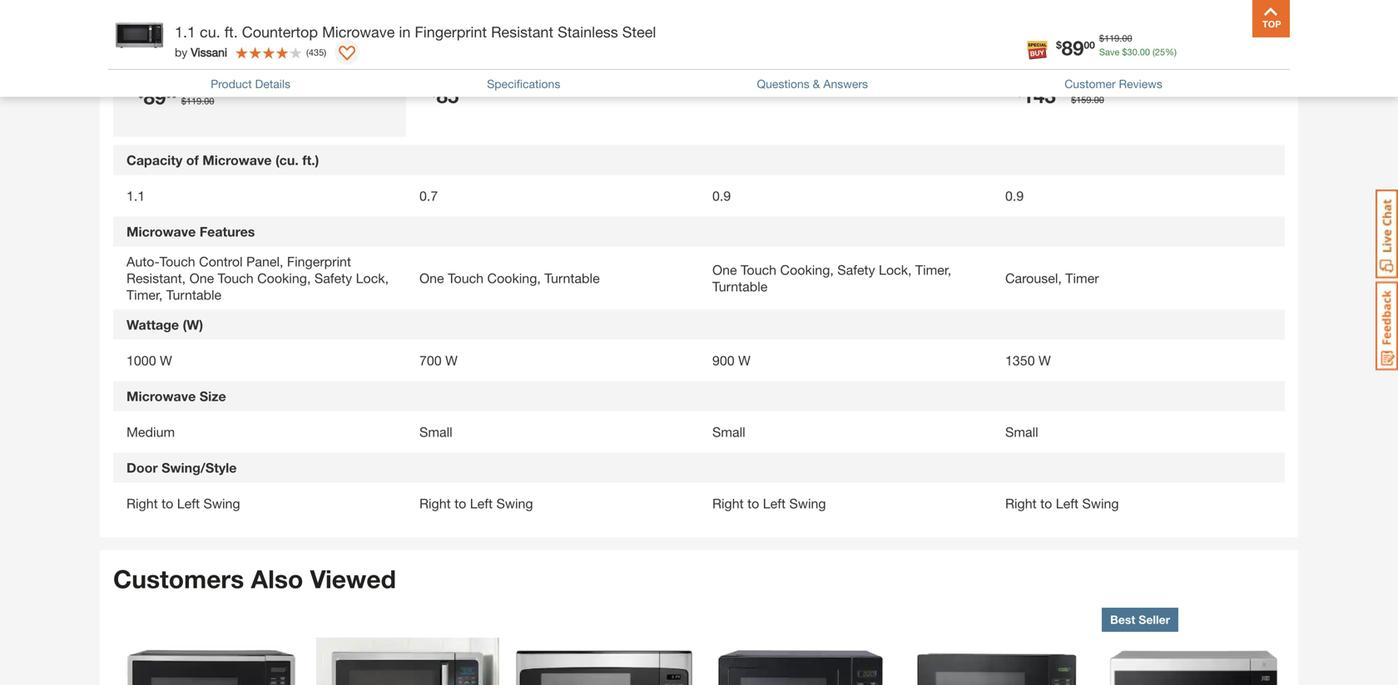 Task type: vqa. For each thing, say whether or not it's contained in the screenshot.
Wattage (W)
yes



Task type: locate. For each thing, give the bounding box(es) containing it.
3 small from the left
[[1006, 425, 1039, 440]]

small down '1350'
[[1006, 425, 1039, 440]]

00 right 159
[[1094, 94, 1104, 105]]

1 vertical spatial 89
[[144, 85, 166, 109]]

reviews
[[1119, 77, 1163, 91]]

) for ( 435 )
[[324, 47, 326, 58]]

1 w from the left
[[160, 353, 172, 369]]

2 horizontal spatial cooking,
[[780, 262, 834, 278]]

. inside $ 89 00 $ 119 . 00
[[202, 96, 204, 107]]

0 horizontal spatial countertop
[[242, 23, 318, 41]]

one
[[713, 262, 737, 278], [189, 271, 214, 286], [420, 271, 444, 286]]

specifications
[[487, 77, 560, 91]]

questions & answers button
[[757, 75, 868, 93], [757, 75, 868, 93]]

0 horizontal spatial timer,
[[127, 287, 163, 303]]

countertop for 0.7
[[475, 5, 534, 18]]

119
[[1105, 33, 1120, 44], [186, 96, 202, 107]]

ft. up 1.1 cu. ft. countertop microwave in fingerprint resistant stainless steel
[[462, 5, 472, 18]]

700 w
[[420, 353, 458, 369]]

also
[[251, 565, 303, 594]]

1 horizontal spatial lock,
[[879, 262, 912, 278]]

00 left 159
[[1056, 87, 1067, 99]]

0.7
[[423, 5, 439, 18], [420, 188, 438, 204]]

.
[[1120, 33, 1122, 44], [1138, 47, 1140, 57], [1092, 94, 1094, 105], [202, 96, 204, 107]]

1.1 down capacity
[[127, 188, 145, 204]]

touch
[[160, 254, 195, 270], [741, 262, 777, 278], [218, 271, 254, 286], [448, 271, 484, 286]]

1 horizontal spatial one
[[420, 271, 444, 286]]

4 right to left swing from the left
[[1006, 496, 1119, 512]]

( left %)
[[1153, 47, 1155, 57]]

w right the 1000
[[160, 353, 172, 369]]

w right 900
[[738, 353, 751, 369]]

$ 119 . 00 save $ 30 . 00 ( 25 %)
[[1099, 33, 1177, 57]]

one inside one touch cooking, safety lock, timer, turntable
[[713, 262, 737, 278]]

0 vertical spatial ft.
[[462, 5, 472, 18]]

$ up $ 143 00 $ 159 . 00
[[1056, 39, 1062, 51]]

0 horizontal spatial 119
[[186, 96, 202, 107]]

2 to from the left
[[455, 496, 466, 512]]

00 up the 30 at the top
[[1122, 33, 1133, 44]]

36
[[459, 87, 470, 99]]

microwave right of
[[202, 152, 272, 168]]

$ down the product image
[[138, 88, 144, 100]]

1 vertical spatial fingerprint
[[287, 254, 351, 270]]

cu. up "vissani"
[[200, 23, 220, 41]]

right to left swing
[[127, 496, 240, 512], [420, 496, 533, 512], [713, 496, 826, 512], [1006, 496, 1119, 512]]

700
[[420, 353, 442, 369]]

neochef 24 in. width 2.0 cu.ft. stainless steel 1200-watt countertop microwave image
[[1102, 609, 1285, 686]]

cu. up 1.1 cu. ft. countertop microwave in fingerprint resistant stainless steel
[[442, 5, 458, 18]]

1 right to left swing from the left
[[127, 496, 240, 512]]

0 horizontal spatial 89
[[144, 85, 166, 109]]

vissani
[[191, 45, 227, 59]]

119 inside $ 119 . 00 save $ 30 . 00 ( 25 %)
[[1105, 33, 1120, 44]]

customer reviews button
[[1065, 75, 1163, 93], [1065, 75, 1163, 93]]

0 vertical spatial countertop
[[475, 5, 534, 18]]

2 small from the left
[[713, 425, 746, 440]]

cu. inside 0.7 cu. ft. countertop microwave in stainless steel
[[442, 5, 458, 18]]

feedback link image
[[1376, 281, 1398, 371]]

3 w from the left
[[738, 353, 751, 369]]

31
[[752, 78, 763, 90]]

wattage (w)
[[127, 317, 203, 333]]

countertop up "435"
[[242, 23, 318, 41]]

1 horizontal spatial 89
[[1062, 36, 1084, 60]]

0 vertical spatial cu.
[[442, 5, 458, 18]]

control
[[199, 254, 243, 270]]

1350
[[1006, 353, 1035, 369]]

119 down "by vissani"
[[186, 96, 202, 107]]

fingerprint up 36
[[415, 23, 487, 41]]

$ inside $ 89 00
[[1056, 39, 1062, 51]]

0 vertical spatial 0.7
[[423, 5, 439, 18]]

0 horizontal spatial 1.1
[[127, 188, 145, 204]]

0 horizontal spatial lock,
[[356, 271, 389, 286]]

2 right from the left
[[420, 496, 451, 512]]

( left the display icon
[[306, 47, 309, 58]]

cooking, inside one touch cooking, safety lock, timer, turntable
[[780, 262, 834, 278]]

steel inside 0.7 cu. ft. countertop microwave in stainless steel
[[423, 22, 449, 36]]

cooking,
[[780, 262, 834, 278], [257, 271, 311, 286], [487, 271, 541, 286]]

0 vertical spatial stainless
[[610, 5, 657, 18]]

)
[[324, 47, 326, 58], [221, 54, 223, 65]]

answers
[[824, 77, 868, 91]]

0 vertical spatial timer,
[[916, 262, 952, 278]]

w
[[160, 353, 172, 369], [445, 353, 458, 369], [738, 353, 751, 369], [1039, 353, 1051, 369]]

( right by
[[203, 54, 205, 65]]

4 to from the left
[[1041, 496, 1052, 512]]

product details
[[211, 77, 291, 91]]

(cu.
[[275, 152, 299, 168]]

1 horizontal spatial timer,
[[916, 262, 952, 278]]

1 vertical spatial cu.
[[200, 23, 220, 41]]

medium
[[127, 425, 175, 440]]

w right '1350'
[[1039, 353, 1051, 369]]

display image
[[339, 46, 355, 62]]

small down 900 w
[[713, 425, 746, 440]]

1 vertical spatial 0.7
[[420, 188, 438, 204]]

0 horizontal spatial steel
[[423, 22, 449, 36]]

ft.)
[[302, 152, 319, 168]]

( up customer
[[1082, 53, 1084, 64]]

1.1 for 1.1
[[127, 188, 145, 204]]

ft. inside 0.7 cu. ft. countertop microwave in stainless steel
[[462, 5, 472, 18]]

right
[[127, 496, 158, 512], [420, 496, 451, 512], [713, 496, 744, 512], [1006, 496, 1037, 512]]

one touch cooking, safety lock, timer, turntable
[[713, 262, 952, 295]]

0 horizontal spatial fingerprint
[[287, 254, 351, 270]]

$ left 159
[[1017, 87, 1023, 99]]

00 down by
[[166, 88, 177, 100]]

w right 700
[[445, 353, 458, 369]]

1000 w
[[127, 353, 172, 369]]

0 horizontal spatial turntable
[[166, 287, 222, 303]]

in inside 0.7 cu. ft. countertop microwave in stainless steel
[[597, 5, 606, 18]]

1 horizontal spatial 1.1
[[175, 23, 196, 41]]

1 vertical spatial 119
[[186, 96, 202, 107]]

159
[[1076, 94, 1092, 105]]

$
[[1099, 33, 1105, 44], [1056, 39, 1062, 51], [1122, 47, 1127, 57], [431, 87, 437, 99], [1017, 87, 1023, 99], [138, 88, 144, 100], [1071, 94, 1076, 105], [181, 96, 186, 107]]

0 horizontal spatial 0.9
[[713, 188, 731, 204]]

89
[[1062, 36, 1084, 60], [144, 85, 166, 109]]

92
[[730, 75, 752, 99]]

0.9
[[713, 188, 731, 204], [1006, 188, 1024, 204]]

carousel, timer
[[1006, 271, 1099, 286]]

countertop inside 0.7 cu. ft. countertop microwave in stainless steel
[[475, 5, 534, 18]]

stainless
[[610, 5, 657, 18], [558, 23, 618, 41]]

$ up 'save' at the top right of the page
[[1099, 33, 1105, 44]]

1 vertical spatial countertop
[[242, 23, 318, 41]]

1 horizontal spatial small
[[713, 425, 746, 440]]

4 w from the left
[[1039, 353, 1051, 369]]

in
[[597, 5, 606, 18], [399, 23, 411, 41]]

1.1 up by
[[175, 23, 196, 41]]

2 w from the left
[[445, 353, 458, 369]]

microwave up auto-
[[127, 224, 196, 240]]

( for ( 56
[[1082, 53, 1084, 64]]

0 horizontal spatial one
[[189, 271, 214, 286]]

25
[[1155, 47, 1165, 57]]

to
[[162, 496, 173, 512], [455, 496, 466, 512], [748, 496, 759, 512], [1041, 496, 1052, 512]]

1 horizontal spatial cu.
[[442, 5, 458, 18]]

save
[[1099, 47, 1120, 57]]

0 vertical spatial 89
[[1062, 36, 1084, 60]]

900
[[713, 353, 735, 369]]

0 vertical spatial 119
[[1105, 33, 1120, 44]]

( for ( 435 )
[[306, 47, 309, 58]]

1 vertical spatial stainless
[[558, 23, 618, 41]]

432
[[205, 54, 221, 65]]

1 horizontal spatial 0.9
[[1006, 188, 1024, 204]]

1 horizontal spatial )
[[324, 47, 326, 58]]

1 horizontal spatial ft.
[[462, 5, 472, 18]]

$ inside $ 85 36
[[431, 87, 437, 99]]

119 up 'save' at the top right of the page
[[1105, 33, 1120, 44]]

0 horizontal spatial safety
[[315, 271, 352, 286]]

carousel,
[[1006, 271, 1062, 286]]

0 vertical spatial in
[[597, 5, 606, 18]]

w for 1000 w
[[160, 353, 172, 369]]

) left the display icon
[[324, 47, 326, 58]]

0 horizontal spatial )
[[221, 54, 223, 65]]

fingerprint
[[415, 23, 487, 41], [287, 254, 351, 270]]

0.7 inside 0.7 cu. ft. countertop microwave in stainless steel
[[423, 5, 439, 18]]

microwave up "resistant"
[[537, 5, 594, 18]]

countertop
[[475, 5, 534, 18], [242, 23, 318, 41]]

in for fingerprint
[[399, 23, 411, 41]]

touch for auto-touch control panel, fingerprint resistant, one touch cooking, safety lock, timer, turntable
[[160, 254, 195, 270]]

89 left 56
[[1062, 36, 1084, 60]]

left
[[177, 496, 200, 512], [470, 496, 493, 512], [763, 496, 786, 512], [1056, 496, 1079, 512]]

timer, inside one touch cooking, safety lock, timer, turntable
[[916, 262, 952, 278]]

0 horizontal spatial in
[[399, 23, 411, 41]]

2 horizontal spatial small
[[1006, 425, 1039, 440]]

1 horizontal spatial in
[[597, 5, 606, 18]]

0.7 cu. ft. countertop microwave in stainless steel link
[[423, 0, 683, 36]]

$ left 36
[[431, 87, 437, 99]]

cu. for 0.7
[[442, 5, 458, 18]]

product details button
[[211, 75, 291, 93], [211, 75, 291, 93]]

best seller
[[1110, 614, 1170, 627]]

w for 900 w
[[738, 353, 751, 369]]

00 right the 30 at the top
[[1140, 47, 1150, 57]]

ft. for 1.1
[[224, 23, 238, 41]]

$ 89 00 $ 119 . 00
[[138, 85, 214, 109]]

questions
[[757, 77, 810, 91]]

1000
[[127, 353, 156, 369]]

1 vertical spatial in
[[399, 23, 411, 41]]

85
[[437, 84, 459, 107]]

timer,
[[916, 262, 952, 278], [127, 287, 163, 303]]

microwave
[[537, 5, 594, 18], [322, 23, 395, 41], [202, 152, 272, 168], [127, 224, 196, 240], [127, 389, 196, 405]]

w for 700 w
[[445, 353, 458, 369]]

0.7 cu. ft. countertop microwave in stainless steel
[[423, 5, 657, 36]]

$ down customer
[[1071, 94, 1076, 105]]

fingerprint right panel,
[[287, 254, 351, 270]]

1 horizontal spatial countertop
[[475, 5, 534, 18]]

safety
[[838, 262, 875, 278], [315, 271, 352, 286]]

00 up 56
[[1084, 39, 1095, 51]]

2 swing from the left
[[496, 496, 533, 512]]

lock,
[[879, 262, 912, 278], [356, 271, 389, 286]]

00 down product
[[204, 96, 214, 107]]

ft.
[[462, 5, 472, 18], [224, 23, 238, 41]]

4 right from the left
[[1006, 496, 1037, 512]]

1 horizontal spatial fingerprint
[[415, 23, 487, 41]]

) up product
[[221, 54, 223, 65]]

ft. up "vissani"
[[224, 23, 238, 41]]

one inside auto-touch control panel, fingerprint resistant, one touch cooking, safety lock, timer, turntable
[[189, 271, 214, 286]]

0 horizontal spatial cooking,
[[257, 271, 311, 286]]

specifications button
[[487, 75, 560, 93], [487, 75, 560, 93]]

1 vertical spatial timer,
[[127, 287, 163, 303]]

small down 700 w
[[420, 425, 453, 440]]

small
[[420, 425, 453, 440], [713, 425, 746, 440], [1006, 425, 1039, 440]]

2 horizontal spatial one
[[713, 262, 737, 278]]

cooking, for one touch cooking, safety lock, timer, turntable
[[780, 262, 834, 278]]

0 vertical spatial 1.1
[[175, 23, 196, 41]]

microwave up medium
[[127, 389, 196, 405]]

92 31
[[730, 75, 763, 99]]

(
[[1153, 47, 1155, 57], [306, 47, 309, 58], [1082, 53, 1084, 64], [203, 54, 205, 65]]

00
[[1122, 33, 1133, 44], [1084, 39, 1095, 51], [1140, 47, 1150, 57], [1056, 87, 1067, 99], [166, 88, 177, 100], [1094, 94, 1104, 105], [204, 96, 214, 107]]

0 horizontal spatial cu.
[[200, 23, 220, 41]]

countertop up "resistant"
[[475, 5, 534, 18]]

0 horizontal spatial small
[[420, 425, 453, 440]]

0.7 for 0.7 cu. ft. countertop microwave in stainless steel
[[423, 5, 439, 18]]

touch for one touch cooking, safety lock, timer, turntable
[[741, 262, 777, 278]]

0 horizontal spatial ft.
[[224, 23, 238, 41]]

2 horizontal spatial turntable
[[713, 279, 768, 295]]

best
[[1110, 614, 1136, 627]]

3 left from the left
[[763, 496, 786, 512]]

safety inside one touch cooking, safety lock, timer, turntable
[[838, 262, 875, 278]]

0.7 cu. ft. 700-watt countertop microwave in black image
[[709, 609, 892, 686]]

safety inside auto-touch control panel, fingerprint resistant, one touch cooking, safety lock, timer, turntable
[[315, 271, 352, 286]]

1 horizontal spatial 119
[[1105, 33, 1120, 44]]

3 right from the left
[[713, 496, 744, 512]]

89 down the product image
[[144, 85, 166, 109]]

turntable
[[545, 271, 600, 286], [713, 279, 768, 295], [166, 287, 222, 303]]

1 vertical spatial 1.1
[[127, 188, 145, 204]]

1 horizontal spatial safety
[[838, 262, 875, 278]]

3 to from the left
[[748, 496, 759, 512]]

swing
[[203, 496, 240, 512], [496, 496, 533, 512], [789, 496, 826, 512], [1082, 496, 1119, 512]]

1 horizontal spatial cooking,
[[487, 271, 541, 286]]

turntable inside auto-touch control panel, fingerprint resistant, one touch cooking, safety lock, timer, turntable
[[166, 287, 222, 303]]

touch inside one touch cooking, safety lock, timer, turntable
[[741, 262, 777, 278]]

cooking, for one touch cooking, turntable
[[487, 271, 541, 286]]

1 vertical spatial ft.
[[224, 23, 238, 41]]

microwave inside 0.7 cu. ft. countertop microwave in stainless steel
[[537, 5, 594, 18]]

turntable inside one touch cooking, safety lock, timer, turntable
[[713, 279, 768, 295]]



Task type: describe. For each thing, give the bounding box(es) containing it.
timer
[[1066, 271, 1099, 286]]

900 w
[[713, 353, 751, 369]]

customer reviews
[[1065, 77, 1163, 91]]

one touch cooking, turntable
[[420, 271, 600, 286]]

cu. for 1.1
[[200, 23, 220, 41]]

1 left from the left
[[177, 496, 200, 512]]

of
[[186, 152, 199, 168]]

capacity of microwave (cu. ft.)
[[127, 152, 319, 168]]

size
[[200, 389, 226, 405]]

( inside $ 119 . 00 save $ 30 . 00 ( 25 %)
[[1153, 47, 1155, 57]]

&
[[813, 77, 820, 91]]

1 swing from the left
[[203, 496, 240, 512]]

. inside $ 143 00 $ 159 . 00
[[1092, 94, 1094, 105]]

0 vertical spatial fingerprint
[[415, 23, 487, 41]]

product
[[211, 77, 252, 91]]

( for ( 432 )
[[203, 54, 205, 65]]

lock, inside one touch cooking, safety lock, timer, turntable
[[879, 262, 912, 278]]

panel,
[[246, 254, 283, 270]]

1 horizontal spatial steel
[[622, 23, 656, 41]]

89 for $ 89 00
[[1062, 36, 1084, 60]]

1.1 cu. ft. countertop microwave oven in black image
[[906, 609, 1089, 686]]

live chat image
[[1376, 190, 1398, 279]]

2 0.9 from the left
[[1006, 188, 1024, 204]]

by vissani
[[175, 45, 227, 59]]

30
[[1127, 47, 1138, 57]]

resistant
[[491, 23, 554, 41]]

1 horizontal spatial turntable
[[545, 271, 600, 286]]

( 435 )
[[306, 47, 326, 58]]

auto-touch control panel, fingerprint resistant, one touch cooking, safety lock, timer, turntable
[[127, 254, 389, 303]]

0.7 for 0.7
[[420, 188, 438, 204]]

wattage
[[127, 317, 179, 333]]

microwave up the display icon
[[322, 23, 395, 41]]

$ down by
[[181, 96, 186, 107]]

resistant,
[[127, 271, 186, 286]]

4 left from the left
[[1056, 496, 1079, 512]]

capacity
[[127, 152, 182, 168]]

one for one touch cooking, safety lock, timer, turntable
[[713, 262, 737, 278]]

1.1 cu. ft. countertop microwave in stainless steel image
[[513, 609, 696, 686]]

by
[[175, 45, 188, 59]]

119 inside $ 89 00 $ 119 . 00
[[186, 96, 202, 107]]

1.5 cu. ft. countertop convection microwave in fingerprint resistant stainless steel with air fryer and sensor cooking image
[[316, 609, 499, 686]]

2 right to left swing from the left
[[420, 496, 533, 512]]

3 right to left swing from the left
[[713, 496, 826, 512]]

0.9 cu. ft. 900-watt countertop microwave in stainless steel image
[[120, 609, 303, 686]]

2 left from the left
[[470, 496, 493, 512]]

customers also viewed
[[113, 565, 396, 594]]

1350 w
[[1006, 353, 1051, 369]]

lock, inside auto-touch control panel, fingerprint resistant, one touch cooking, safety lock, timer, turntable
[[356, 271, 389, 286]]

$ right 'save' at the top right of the page
[[1122, 47, 1127, 57]]

customer
[[1065, 77, 1116, 91]]

door swing/style
[[127, 460, 237, 476]]

one for one touch cooking, turntable
[[420, 271, 444, 286]]

435
[[309, 47, 324, 58]]

countertop for 1.1
[[242, 23, 318, 41]]

56
[[1084, 53, 1094, 64]]

viewed
[[310, 565, 396, 594]]

auto-
[[127, 254, 160, 270]]

swing/style
[[162, 460, 237, 476]]

1 small from the left
[[420, 425, 453, 440]]

ft. for 0.7
[[462, 5, 472, 18]]

4 swing from the left
[[1082, 496, 1119, 512]]

product image image
[[112, 8, 166, 62]]

timer, inside auto-touch control panel, fingerprint resistant, one touch cooking, safety lock, timer, turntable
[[127, 287, 163, 303]]

1 to from the left
[[162, 496, 173, 512]]

$ 143 00 $ 159 . 00
[[1017, 84, 1104, 107]]

features
[[200, 224, 255, 240]]

questions & answers
[[757, 77, 868, 91]]

00 inside $ 89 00
[[1084, 39, 1095, 51]]

( 432 )
[[203, 54, 223, 65]]

( 56
[[1082, 53, 1094, 64]]

143
[[1023, 84, 1056, 107]]

1.1 cu. ft. countertop microwave in fingerprint resistant stainless steel
[[175, 23, 656, 41]]

w for 1350 w
[[1039, 353, 1051, 369]]

stainless inside 0.7 cu. ft. countertop microwave in stainless steel
[[610, 5, 657, 18]]

door
[[127, 460, 158, 476]]

touch for one touch cooking, turntable
[[448, 271, 484, 286]]

1 0.9 from the left
[[713, 188, 731, 204]]

seller
[[1139, 614, 1170, 627]]

microwave size
[[127, 389, 226, 405]]

$ 89 00
[[1056, 36, 1095, 60]]

in for stainless
[[597, 5, 606, 18]]

3 swing from the left
[[789, 496, 826, 512]]

89 for $ 89 00 $ 119 . 00
[[144, 85, 166, 109]]

top button
[[1253, 0, 1290, 37]]

1 right from the left
[[127, 496, 158, 512]]

1.1 for 1.1 cu. ft. countertop microwave in fingerprint resistant stainless steel
[[175, 23, 196, 41]]

fingerprint inside auto-touch control panel, fingerprint resistant, one touch cooking, safety lock, timer, turntable
[[287, 254, 351, 270]]

details
[[255, 77, 291, 91]]

%)
[[1165, 47, 1177, 57]]

customers
[[113, 565, 244, 594]]

) for ( 432 )
[[221, 54, 223, 65]]

microwave features
[[127, 224, 255, 240]]

cooking, inside auto-touch control panel, fingerprint resistant, one touch cooking, safety lock, timer, turntable
[[257, 271, 311, 286]]

(w)
[[183, 317, 203, 333]]

$ 85 36
[[431, 84, 470, 107]]



